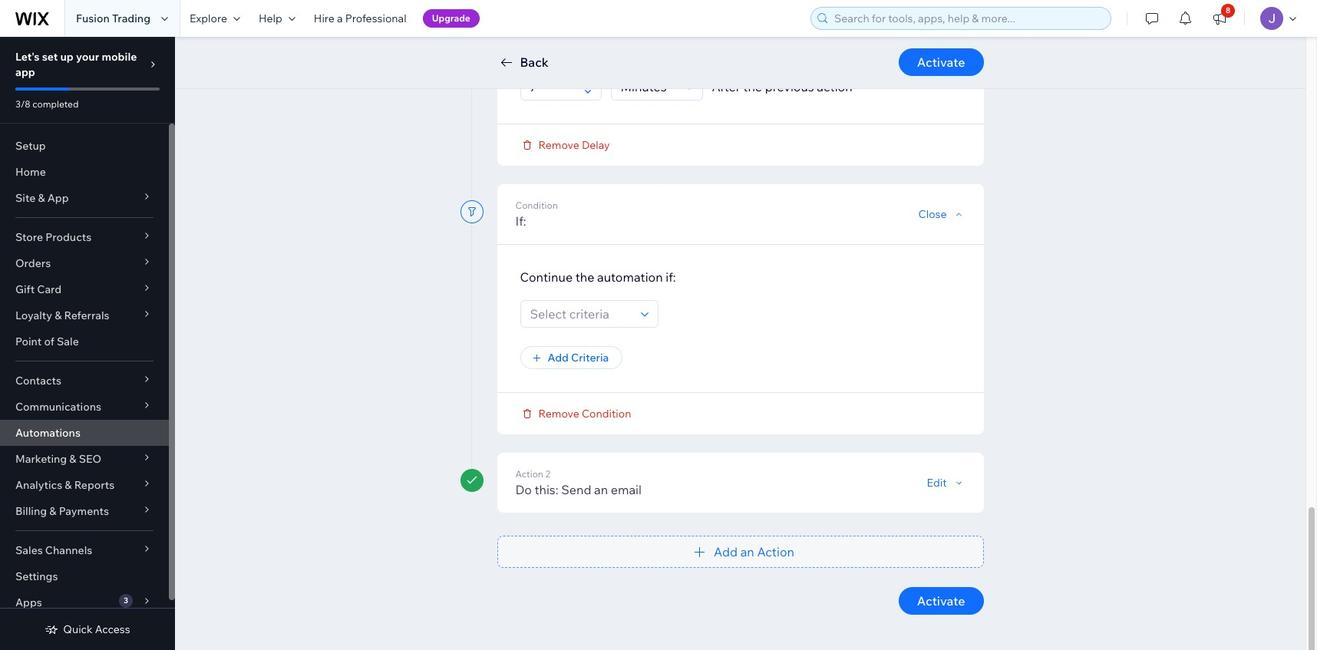 Task type: locate. For each thing, give the bounding box(es) containing it.
& right 'loyalty' at the left
[[55, 309, 62, 322]]

& left reports
[[65, 478, 72, 492]]

loyalty
[[15, 309, 52, 322]]

1 horizontal spatial the
[[664, 42, 683, 57]]

let's
[[15, 50, 40, 64]]

quick
[[63, 623, 93, 636]]

& for marketing
[[69, 452, 76, 466]]

& right site
[[38, 191, 45, 205]]

0 vertical spatial activate button
[[899, 48, 984, 76]]

the up select criteria field
[[575, 269, 594, 284]]

0 horizontal spatial the
[[575, 269, 594, 284]]

1 vertical spatial an
[[740, 544, 754, 559]]

billing
[[15, 504, 47, 518]]

0 vertical spatial an
[[594, 482, 608, 497]]

1 vertical spatial remove
[[538, 406, 579, 420]]

this:
[[535, 482, 559, 497]]

& for billing
[[49, 504, 56, 518]]

action right previous on the right top of page
[[817, 79, 853, 94]]

0 horizontal spatial condition
[[515, 199, 558, 211]]

hire a professional link
[[305, 0, 416, 37]]

point
[[15, 335, 42, 348]]

orders button
[[0, 250, 169, 276]]

loyalty & referrals button
[[0, 302, 169, 329]]

0 vertical spatial add
[[548, 350, 569, 364]]

& inside dropdown button
[[65, 478, 72, 492]]

1 activate button from the top
[[899, 48, 984, 76]]

condition down the criteria
[[582, 406, 631, 420]]

products
[[45, 230, 91, 244]]

& right billing at the bottom
[[49, 504, 56, 518]]

1 horizontal spatial action
[[817, 79, 853, 94]]

criteria
[[571, 350, 609, 364]]

1 remove from the top
[[538, 138, 579, 152]]

None field
[[616, 73, 680, 99]]

condition up if:
[[515, 199, 558, 211]]

1 horizontal spatial condition
[[582, 406, 631, 420]]

add inside button
[[714, 544, 738, 559]]

action up after the previous action
[[741, 42, 777, 57]]

1 vertical spatial add
[[714, 544, 738, 559]]

remove
[[538, 138, 579, 152], [538, 406, 579, 420]]

2 vertical spatial the
[[575, 269, 594, 284]]

quick access button
[[45, 623, 130, 636]]

1 vertical spatial the
[[743, 79, 762, 94]]

remove left delay
[[538, 138, 579, 152]]

automations link
[[0, 420, 169, 446]]

explore
[[190, 12, 227, 25]]

back
[[520, 54, 549, 70]]

2
[[545, 468, 550, 479]]

2 horizontal spatial the
[[743, 79, 762, 94]]

1 vertical spatial activate
[[917, 593, 965, 608]]

email
[[611, 482, 642, 497]]

0 vertical spatial activate
[[917, 54, 965, 70]]

1 vertical spatial action
[[757, 544, 794, 559]]

choose when to perform the following action
[[520, 42, 777, 57]]

an inside button
[[740, 544, 754, 559]]

after
[[712, 79, 741, 94]]

setup link
[[0, 133, 169, 159]]

remove for continue
[[538, 406, 579, 420]]

None number field
[[525, 73, 579, 99]]

0 horizontal spatial an
[[594, 482, 608, 497]]

access
[[95, 623, 130, 636]]

close
[[918, 207, 947, 221]]

the right perform
[[664, 42, 683, 57]]

remove down add criteria button
[[538, 406, 579, 420]]

add inside button
[[548, 350, 569, 364]]

upgrade button
[[423, 9, 480, 28]]

action
[[515, 468, 543, 479], [757, 544, 794, 559]]

if:
[[515, 213, 526, 228]]

action inside button
[[757, 544, 794, 559]]

2 remove from the top
[[538, 406, 579, 420]]

analytics
[[15, 478, 62, 492]]

0 vertical spatial remove
[[538, 138, 579, 152]]

the for after the previous action
[[743, 79, 762, 94]]

& left seo
[[69, 452, 76, 466]]

add for add criteria
[[548, 350, 569, 364]]

do
[[515, 482, 532, 497]]

0 horizontal spatial add
[[548, 350, 569, 364]]

action
[[741, 42, 777, 57], [817, 79, 853, 94]]

marketing & seo
[[15, 452, 101, 466]]

1 horizontal spatial add
[[714, 544, 738, 559]]

settings
[[15, 570, 58, 583]]

add an action button
[[497, 535, 984, 568]]

1 activate from the top
[[917, 54, 965, 70]]

professional
[[345, 12, 407, 25]]

0 vertical spatial action
[[741, 42, 777, 57]]

communications
[[15, 400, 101, 414]]

site & app
[[15, 191, 69, 205]]

sales channels
[[15, 543, 92, 557]]

0 horizontal spatial action
[[741, 42, 777, 57]]

the right after at the right
[[743, 79, 762, 94]]

completed
[[32, 98, 79, 110]]

1 vertical spatial activate button
[[899, 587, 984, 614]]

marketing
[[15, 452, 67, 466]]

referrals
[[64, 309, 109, 322]]

an
[[594, 482, 608, 497], [740, 544, 754, 559]]

0 horizontal spatial action
[[515, 468, 543, 479]]

if:
[[666, 269, 676, 284]]

gift card
[[15, 282, 62, 296]]

remove for choose
[[538, 138, 579, 152]]

add
[[548, 350, 569, 364], [714, 544, 738, 559]]

app
[[15, 65, 35, 79]]

condition if:
[[515, 199, 558, 228]]

trading
[[112, 12, 150, 25]]

help
[[259, 12, 282, 25]]

0 vertical spatial action
[[515, 468, 543, 479]]

2 activate from the top
[[917, 593, 965, 608]]

activate for 1st activate button from the top of the page
[[917, 54, 965, 70]]

loyalty & referrals
[[15, 309, 109, 322]]

hire
[[314, 12, 335, 25]]

&
[[38, 191, 45, 205], [55, 309, 62, 322], [69, 452, 76, 466], [65, 478, 72, 492], [49, 504, 56, 518]]

1 horizontal spatial an
[[740, 544, 754, 559]]

help button
[[249, 0, 305, 37]]

& inside 'dropdown button'
[[69, 452, 76, 466]]

back button
[[497, 53, 549, 71]]

sidebar element
[[0, 37, 175, 650]]

1 horizontal spatial action
[[757, 544, 794, 559]]

Search for tools, apps, help & more... field
[[830, 8, 1106, 29]]

add an action
[[714, 544, 794, 559]]



Task type: vqa. For each thing, say whether or not it's contained in the screenshot.
Right to left button
no



Task type: describe. For each thing, give the bounding box(es) containing it.
site & app button
[[0, 185, 169, 211]]

1 vertical spatial condition
[[582, 406, 631, 420]]

activate for second activate button from the top of the page
[[917, 593, 965, 608]]

store products
[[15, 230, 91, 244]]

0 vertical spatial the
[[664, 42, 683, 57]]

remove condition
[[538, 406, 631, 420]]

marketing & seo button
[[0, 446, 169, 472]]

payments
[[59, 504, 109, 518]]

quick access
[[63, 623, 130, 636]]

& for loyalty
[[55, 309, 62, 322]]

fusion trading
[[76, 12, 150, 25]]

automations
[[15, 426, 81, 440]]

add for add an action
[[714, 544, 738, 559]]

edit
[[927, 476, 947, 489]]

delay
[[582, 138, 610, 152]]

& for site
[[38, 191, 45, 205]]

reports
[[74, 478, 115, 492]]

up
[[60, 50, 74, 64]]

Select criteria field
[[525, 301, 636, 327]]

mobile
[[102, 50, 137, 64]]

3/8
[[15, 98, 30, 110]]

remove delay
[[538, 138, 610, 152]]

app
[[47, 191, 69, 205]]

sales
[[15, 543, 43, 557]]

8 button
[[1203, 0, 1237, 37]]

contacts button
[[0, 368, 169, 394]]

settings link
[[0, 563, 169, 590]]

3
[[124, 596, 128, 606]]

to
[[600, 42, 612, 57]]

upgrade
[[432, 12, 470, 24]]

apps
[[15, 596, 42, 609]]

point of sale link
[[0, 329, 169, 355]]

remove delay button
[[520, 138, 610, 152]]

action 2 do this: send an email
[[515, 468, 642, 497]]

gift
[[15, 282, 35, 296]]

communications button
[[0, 394, 169, 420]]

close button
[[918, 207, 965, 221]]

after the previous action
[[712, 79, 853, 94]]

the for continue the automation if:
[[575, 269, 594, 284]]

send
[[561, 482, 591, 497]]

card
[[37, 282, 62, 296]]

remove condition button
[[520, 406, 631, 420]]

edit button
[[927, 476, 965, 489]]

your
[[76, 50, 99, 64]]

a
[[337, 12, 343, 25]]

contacts
[[15, 374, 61, 388]]

perform
[[615, 42, 662, 57]]

1 vertical spatial action
[[817, 79, 853, 94]]

home link
[[0, 159, 169, 185]]

gift card button
[[0, 276, 169, 302]]

add criteria button
[[520, 346, 623, 369]]

sales channels button
[[0, 537, 169, 563]]

fusion
[[76, 12, 110, 25]]

action inside action 2 do this: send an email
[[515, 468, 543, 479]]

channels
[[45, 543, 92, 557]]

hire a professional
[[314, 12, 407, 25]]

when
[[567, 42, 598, 57]]

analytics & reports
[[15, 478, 115, 492]]

setup
[[15, 139, 46, 153]]

set
[[42, 50, 58, 64]]

add criteria
[[548, 350, 609, 364]]

billing & payments button
[[0, 498, 169, 524]]

seo
[[79, 452, 101, 466]]

8
[[1226, 5, 1231, 15]]

& for analytics
[[65, 478, 72, 492]]

previous
[[765, 79, 814, 94]]

store products button
[[0, 224, 169, 250]]

orders
[[15, 256, 51, 270]]

store
[[15, 230, 43, 244]]

billing & payments
[[15, 504, 109, 518]]

following
[[686, 42, 738, 57]]

an inside action 2 do this: send an email
[[594, 482, 608, 497]]

3/8 completed
[[15, 98, 79, 110]]

0 vertical spatial condition
[[515, 199, 558, 211]]

sale
[[57, 335, 79, 348]]

of
[[44, 335, 54, 348]]

home
[[15, 165, 46, 179]]

continue the automation if:
[[520, 269, 676, 284]]

continue
[[520, 269, 573, 284]]

analytics & reports button
[[0, 472, 169, 498]]

automation
[[597, 269, 663, 284]]

let's set up your mobile app
[[15, 50, 137, 79]]

choose
[[520, 42, 564, 57]]

site
[[15, 191, 36, 205]]

2 activate button from the top
[[899, 587, 984, 614]]



